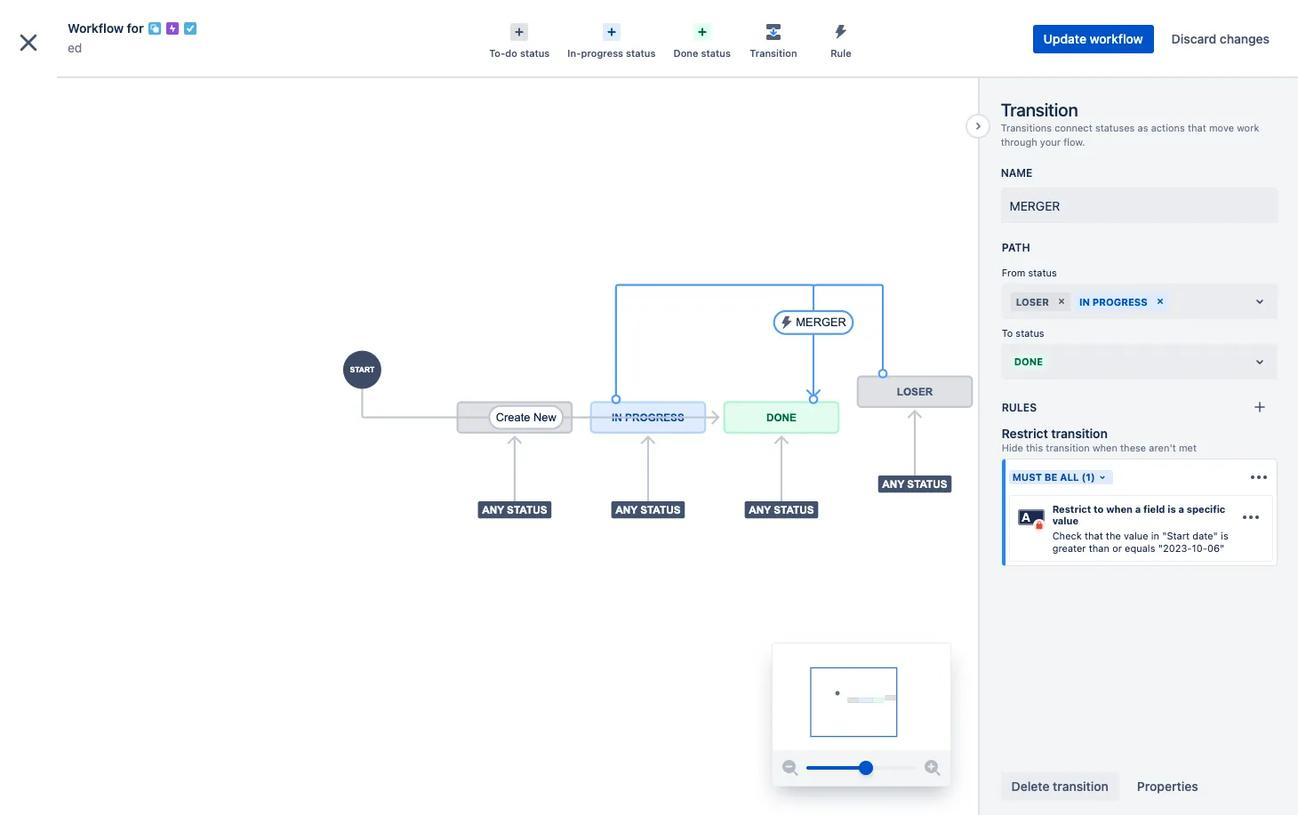 Task type: locate. For each thing, give the bounding box(es) containing it.
a
[[1135, 503, 1141, 515], [1179, 503, 1184, 515]]

1 vertical spatial transition
[[1001, 100, 1078, 120]]

done right 'to status' 'text box'
[[1014, 356, 1043, 368]]

open image up 'add rule' image
[[1249, 351, 1270, 372]]

to-
[[489, 47, 505, 59]]

in progress
[[1079, 296, 1148, 307]]

progress
[[1093, 296, 1148, 307]]

status right do
[[520, 47, 550, 59]]

value up check
[[1052, 515, 1079, 527]]

restrict inside restrict to when a field is a specific value check that the value in "start date" is greater than or equals "2023-10-06"
[[1052, 503, 1091, 515]]

that up than
[[1085, 530, 1103, 542]]

0 horizontal spatial that
[[1085, 530, 1103, 542]]

transition
[[1051, 426, 1108, 441], [1046, 442, 1090, 454], [1053, 779, 1109, 794]]

transition for transition transitions connect statuses as actions that move work through your flow.
[[1001, 100, 1078, 120]]

transition for transition
[[750, 47, 797, 59]]

status right to
[[1016, 327, 1044, 339]]

name
[[1001, 167, 1033, 180]]

in-
[[568, 47, 581, 59]]

that
[[1188, 122, 1206, 133], [1085, 530, 1103, 542]]

clear image left in
[[1054, 294, 1069, 309]]

your
[[1040, 136, 1061, 147]]

value
[[1052, 515, 1079, 527], [1124, 530, 1148, 542]]

1 vertical spatial open image
[[1249, 351, 1270, 372]]

0 horizontal spatial clear image
[[1054, 294, 1069, 309]]

in
[[1151, 530, 1159, 542]]

restrict for transition
[[1002, 426, 1048, 441]]

transition inside the transition transitions connect statuses as actions that move work through your flow.
[[1001, 100, 1078, 120]]

date"
[[1193, 530, 1218, 542]]

ed inside transition dialog
[[68, 40, 82, 55]]

than
[[1089, 542, 1110, 554]]

work
[[1237, 122, 1259, 133]]

a left field
[[1135, 503, 1141, 515]]

2 open image from the top
[[1249, 351, 1270, 372]]

when left these
[[1093, 442, 1118, 454]]

when right to in the right of the page
[[1106, 503, 1133, 515]]

1 clear image from the left
[[1054, 294, 1069, 309]]

transition up (1)
[[1051, 426, 1108, 441]]

ed down workflow
[[68, 40, 82, 55]]

1 horizontal spatial restrict
[[1052, 503, 1091, 515]]

as
[[1138, 122, 1148, 133]]

0 vertical spatial ed
[[68, 40, 82, 55]]

check
[[1052, 530, 1082, 542]]

status for done status
[[701, 47, 731, 59]]

1 horizontal spatial done
[[1014, 356, 1043, 368]]

"start
[[1162, 530, 1190, 542]]

transition
[[750, 47, 797, 59], [1001, 100, 1078, 120]]

transition up "transitions"
[[1001, 100, 1078, 120]]

that left move at the top of page
[[1188, 122, 1206, 133]]

"2023-
[[1158, 542, 1192, 554]]

open image for loser
[[1249, 291, 1270, 312]]

1 vertical spatial that
[[1085, 530, 1103, 542]]

status right the from on the right
[[1028, 267, 1057, 279]]

0 vertical spatial that
[[1188, 122, 1206, 133]]

status left transition popup button
[[701, 47, 731, 59]]

0 horizontal spatial a
[[1135, 503, 1141, 515]]

rules
[[1002, 401, 1037, 414]]

to status
[[1002, 327, 1044, 339]]

1 open image from the top
[[1249, 291, 1270, 312]]

restrict transition hide this transition when these aren't met
[[1002, 426, 1197, 454]]

discard
[[1172, 31, 1217, 46]]

path
[[1002, 241, 1030, 255]]

done right in-progress status at top
[[674, 47, 698, 59]]

do
[[505, 47, 517, 59]]

0 vertical spatial transition
[[1051, 426, 1108, 441]]

06"
[[1207, 542, 1225, 554]]

ed
[[68, 40, 82, 55], [53, 77, 68, 92]]

rule group - level 1 group
[[1002, 459, 1277, 566]]

10-
[[1192, 542, 1207, 554]]

restrict left to in the right of the page
[[1052, 503, 1091, 515]]

0 horizontal spatial restrict
[[1002, 426, 1048, 441]]

1 horizontal spatial that
[[1188, 122, 1206, 133]]

restrict inside restrict transition hide this transition when these aren't met
[[1002, 426, 1048, 441]]

specific
[[1187, 503, 1225, 515]]

banner
[[0, 0, 1298, 50]]

2 vertical spatial transition
[[1053, 779, 1109, 794]]

(1)
[[1082, 471, 1095, 483]]

ed link
[[68, 37, 82, 59]]

transition right delete
[[1053, 779, 1109, 794]]

must
[[1012, 471, 1042, 483]]

transition dialog
[[0, 0, 1298, 815]]

0 vertical spatial is
[[1168, 503, 1176, 515]]

1 vertical spatial restrict
[[1052, 503, 1091, 515]]

transition inside transition popup button
[[750, 47, 797, 59]]

1 vertical spatial when
[[1106, 503, 1133, 515]]

0 vertical spatial transition
[[750, 47, 797, 59]]

status for from status
[[1028, 267, 1057, 279]]

1 vertical spatial transition
[[1046, 442, 1090, 454]]

must be all (1) button
[[1009, 470, 1113, 485]]

1 horizontal spatial a
[[1179, 503, 1184, 515]]

in-progress status
[[568, 47, 656, 59]]

open image
[[1249, 291, 1270, 312], [1249, 351, 1270, 372]]

in
[[1079, 296, 1090, 307]]

group
[[7, 326, 206, 422], [7, 326, 206, 374], [7, 374, 206, 422]]

0 vertical spatial done
[[674, 47, 698, 59]]

done status
[[674, 47, 731, 59]]

0 horizontal spatial transition
[[750, 47, 797, 59]]

clear image left from status text box at the right top of the page
[[1153, 294, 1167, 309]]

is
[[1168, 503, 1176, 515], [1221, 530, 1229, 542]]

is right field
[[1168, 503, 1176, 515]]

these
[[1120, 442, 1146, 454]]

restrict up this
[[1002, 426, 1048, 441]]

open image right from status text box at the right top of the page
[[1249, 291, 1270, 312]]

done
[[674, 47, 698, 59], [1014, 356, 1043, 368]]

1 vertical spatial is
[[1221, 530, 1229, 542]]

1 horizontal spatial clear image
[[1153, 294, 1167, 309]]

that inside the transition transitions connect statuses as actions that move work through your flow.
[[1188, 122, 1206, 133]]

ed down ed link
[[53, 77, 68, 92]]

is up '06"'
[[1221, 530, 1229, 542]]

jira software image
[[46, 14, 166, 35], [46, 14, 166, 35]]

done inside popup button
[[674, 47, 698, 59]]

connect
[[1055, 122, 1093, 133]]

transition inside 'button'
[[1053, 779, 1109, 794]]

discard changes button
[[1161, 25, 1280, 53]]

merger
[[1010, 199, 1060, 214]]

Zoom level range field
[[806, 750, 916, 786]]

transition left rule
[[750, 47, 797, 59]]

primary element
[[11, 0, 960, 49]]

add rule image
[[1253, 400, 1267, 414]]

transition transitions connect statuses as actions that move work through your flow.
[[1001, 100, 1259, 147]]

1 a from the left
[[1135, 503, 1141, 515]]

update
[[1044, 31, 1087, 46]]

1 horizontal spatial is
[[1221, 530, 1229, 542]]

value up equals
[[1124, 530, 1148, 542]]

clear image
[[1054, 294, 1069, 309], [1153, 294, 1167, 309]]

statuses
[[1095, 122, 1135, 133]]

equals
[[1125, 542, 1155, 554]]

delete
[[1012, 779, 1050, 794]]

0 vertical spatial open image
[[1249, 291, 1270, 312]]

0 vertical spatial restrict
[[1002, 426, 1048, 441]]

delete transition
[[1012, 779, 1109, 794]]

To status text field
[[1011, 353, 1014, 371]]

0 vertical spatial value
[[1052, 515, 1079, 527]]

transition for delete
[[1053, 779, 1109, 794]]

restrict
[[1002, 426, 1048, 441], [1052, 503, 1091, 515]]

2 clear image from the left
[[1153, 294, 1167, 309]]

1 vertical spatial done
[[1014, 356, 1043, 368]]

1 horizontal spatial value
[[1124, 530, 1148, 542]]

1 horizontal spatial transition
[[1001, 100, 1078, 120]]

when
[[1093, 442, 1118, 454], [1106, 503, 1133, 515]]

0 vertical spatial when
[[1093, 442, 1118, 454]]

transition up all
[[1046, 442, 1090, 454]]

when inside restrict to when a field is a specific value check that the value in "start date" is greater than or equals "2023-10-06"
[[1106, 503, 1133, 515]]

to-do status
[[489, 47, 550, 59]]

status
[[520, 47, 550, 59], [626, 47, 656, 59], [701, 47, 731, 59], [1028, 267, 1057, 279], [1016, 327, 1044, 339]]

workflow
[[1090, 31, 1143, 46]]

0 horizontal spatial done
[[674, 47, 698, 59]]

a left specific
[[1179, 503, 1184, 515]]

that inside restrict to when a field is a specific value check that the value in "start date" is greater than or equals "2023-10-06"
[[1085, 530, 1103, 542]]

workflow
[[68, 20, 124, 36]]

met
[[1179, 442, 1197, 454]]



Task type: vqa. For each thing, say whether or not it's contained in the screenshot.
'Path'
yes



Task type: describe. For each thing, give the bounding box(es) containing it.
must be all (1)
[[1012, 471, 1095, 483]]

1 vertical spatial value
[[1124, 530, 1148, 542]]

rule
[[831, 47, 852, 59]]

1 vertical spatial ed
[[53, 77, 68, 92]]

done status button
[[665, 18, 740, 60]]

2 a from the left
[[1179, 503, 1184, 515]]

in-progress status button
[[559, 18, 665, 60]]

you're in the workflow viewfinder, use the arrow keys to move it element
[[772, 644, 950, 750]]

through
[[1001, 136, 1037, 147]]

From status text field
[[1173, 293, 1176, 310]]

status for to status
[[1016, 327, 1044, 339]]

greater
[[1052, 542, 1086, 554]]

workflow for
[[68, 20, 144, 36]]

status right progress
[[626, 47, 656, 59]]

to-do status button
[[480, 18, 559, 60]]

clear image for loser
[[1054, 294, 1069, 309]]

hide
[[1002, 442, 1023, 454]]

to
[[1094, 503, 1104, 515]]

this
[[1026, 442, 1043, 454]]

discard changes
[[1172, 31, 1270, 46]]

when inside restrict transition hide this transition when these aren't met
[[1093, 442, 1118, 454]]

move
[[1209, 122, 1234, 133]]

restrict for to
[[1052, 503, 1091, 515]]

changes
[[1220, 31, 1270, 46]]

rule button
[[807, 18, 875, 60]]

for
[[127, 20, 144, 36]]

zoom in image
[[922, 758, 943, 779]]

Search field
[[960, 10, 1138, 39]]

0 horizontal spatial is
[[1168, 503, 1176, 515]]

from
[[1002, 267, 1025, 279]]

rule group - more actions image
[[1248, 467, 1269, 488]]

to
[[1002, 327, 1013, 339]]

be
[[1045, 471, 1058, 483]]

done for done status
[[674, 47, 698, 59]]

restrict to when a field is a specific value check that the value in "start date" is greater than or equals "2023-10-06"
[[1052, 503, 1229, 554]]

actions
[[1151, 122, 1185, 133]]

open image for done
[[1249, 351, 1270, 372]]

delete transition button
[[1001, 773, 1119, 801]]

clear image for in progress
[[1153, 294, 1167, 309]]

loser
[[1016, 296, 1049, 307]]

update workflow button
[[1033, 25, 1154, 53]]

done for done
[[1014, 356, 1043, 368]]

from status
[[1002, 267, 1057, 279]]

zoom out image
[[779, 758, 801, 779]]

transitions
[[1001, 122, 1052, 133]]

properties
[[1137, 779, 1198, 794]]

close workflow editor image
[[14, 28, 43, 57]]

field
[[1143, 503, 1165, 515]]

progress
[[581, 47, 623, 59]]

0 horizontal spatial value
[[1052, 515, 1079, 527]]

the
[[1106, 530, 1121, 542]]

update workflow
[[1044, 31, 1143, 46]]

or
[[1112, 542, 1122, 554]]

flow.
[[1064, 136, 1085, 147]]

transition for restrict
[[1051, 426, 1108, 441]]

rule - more actions image
[[1240, 507, 1261, 528]]

properties button
[[1126, 773, 1209, 801]]

aren't
[[1149, 442, 1176, 454]]

transition button
[[740, 18, 807, 60]]

all
[[1060, 471, 1079, 483]]



